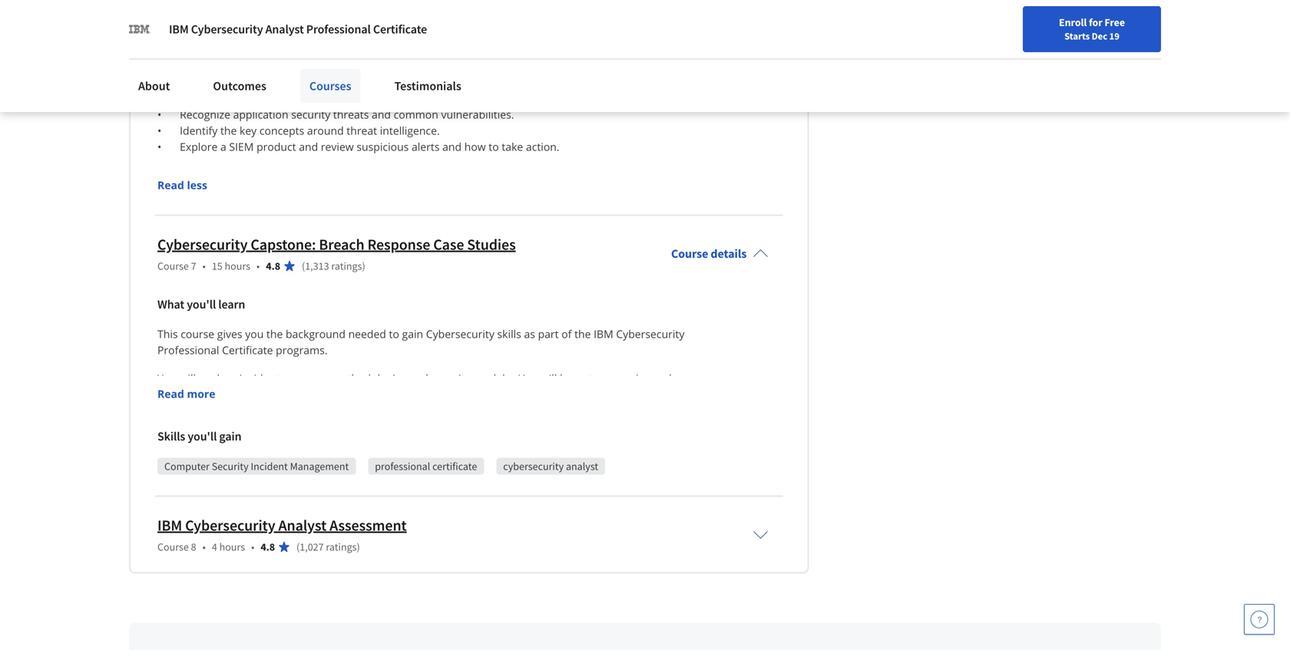 Task type: locate. For each thing, give the bounding box(es) containing it.
a down intended
[[267, 565, 273, 580]]

breaches down by
[[579, 549, 625, 564]]

skills inside this course gives you the background needed to gain cybersecurity skills as part of the ibm cybersecurity professional certificate programs.
[[498, 327, 522, 341]]

type
[[601, 484, 623, 499]]

1 vertical spatial case
[[158, 613, 181, 628]]

ratings
[[331, 259, 362, 273], [326, 540, 357, 554]]

( down cybersecurity capstone:  breach response case studies link
[[302, 259, 305, 273]]

0 horizontal spatial professional
[[158, 343, 219, 358]]

1 horizontal spatial case
[[434, 235, 464, 254]]

incident
[[251, 460, 288, 474]]

the right earn
[[466, 597, 482, 612]]

19
[[1110, 30, 1120, 42]]

hours for cybersecurity
[[219, 540, 245, 554]]

ibm image
[[129, 18, 151, 40]]

1 horizontal spatial breach
[[612, 597, 647, 612]]

2 horizontal spatial breaches
[[579, 549, 625, 564]]

1 vertical spatial hours
[[219, 540, 245, 554]]

ratings for analyst
[[326, 540, 357, 554]]

1 horizontal spatial skills
[[498, 327, 522, 341]]

cybersecurity down vulnerable
[[185, 516, 276, 535]]

breaches up risk
[[309, 404, 355, 418]]

) for response
[[362, 259, 366, 273]]

2 read from the top
[[158, 387, 184, 401]]

or
[[623, 404, 634, 418], [386, 565, 397, 580]]

1 vertical spatial )
[[357, 540, 360, 554]]

1 vertical spatial 4.8
[[261, 540, 275, 554]]

1 vertical spatial professional
[[158, 343, 219, 358]]

0 horizontal spatial as
[[253, 565, 264, 580]]

learn
[[218, 297, 245, 312], [560, 371, 586, 386], [371, 404, 397, 418]]

0 vertical spatial skills
[[498, 327, 522, 341]]

0 vertical spatial )
[[362, 259, 366, 273]]

breaches
[[309, 404, 355, 418], [362, 436, 408, 451], [579, 549, 625, 564]]

previous
[[370, 484, 414, 499]]

1 vertical spatial analyst
[[278, 516, 327, 535]]

course up badge.
[[272, 597, 306, 612]]

capstone:
[[251, 235, 316, 254], [556, 597, 607, 612]]

methodologies
[[332, 371, 407, 386]]

professional certificate
[[375, 460, 477, 474]]

costs
[[295, 436, 321, 451]]

1 vertical spatial breaches
[[362, 436, 408, 451]]

testimonials
[[395, 78, 462, 94]]

1 horizontal spatial capstone:
[[556, 597, 607, 612]]

to left the analyze
[[528, 484, 538, 499]]

course
[[181, 327, 214, 341], [181, 468, 214, 483], [312, 484, 346, 499], [181, 549, 214, 564], [272, 597, 306, 612]]

0 vertical spatial capstone:
[[251, 235, 316, 254]]

analyst up 1,027
[[278, 516, 327, 535]]

you up today's
[[519, 371, 538, 386]]

skills you'll gain
[[158, 429, 242, 444]]

0 vertical spatial case
[[434, 235, 464, 254]]

any
[[328, 501, 346, 515]]

0 horizontal spatial response
[[368, 235, 431, 254]]

skills down requires
[[237, 484, 261, 499]]

(
[[302, 259, 305, 273], [297, 540, 300, 554]]

• right 'is'
[[251, 540, 255, 554]]

could
[[637, 404, 665, 418]]

None search field
[[219, 10, 588, 40]]

today's
[[502, 388, 538, 402]]

course left details on the top of the page
[[672, 246, 709, 262]]

and
[[409, 371, 429, 386], [653, 371, 672, 386], [347, 388, 367, 402], [253, 404, 272, 418], [523, 404, 542, 418], [539, 436, 558, 451], [328, 468, 347, 483], [604, 468, 623, 483], [215, 484, 234, 499], [348, 484, 368, 499], [306, 501, 325, 515]]

0 vertical spatial your
[[656, 468, 679, 483]]

detected
[[476, 404, 520, 418]]

read more
[[158, 387, 216, 401]]

done
[[595, 404, 621, 418], [186, 420, 211, 434]]

will up read more at the left bottom
[[179, 371, 196, 386]]

analyst up outcomes
[[266, 22, 304, 37]]

1 horizontal spatial studies
[[467, 235, 516, 254]]

the up programs. at left
[[267, 327, 283, 341]]

4.8
[[266, 259, 280, 273], [261, 540, 275, 554]]

the down threat
[[276, 436, 292, 451]]

cybersecurity up recognize
[[616, 327, 685, 341]]

( down ibm cybersecurity analyst assessment
[[297, 540, 300, 554]]

and right past
[[253, 404, 272, 418]]

1 vertical spatial you'll
[[188, 429, 217, 444]]

as
[[524, 327, 536, 341], [253, 565, 264, 580]]

0 vertical spatial hours
[[225, 259, 251, 273]]

or down 'wants'
[[386, 565, 397, 580]]

1 horizontal spatial response
[[650, 597, 699, 612]]

systems,
[[259, 501, 303, 515]]

read left less
[[158, 178, 184, 192]]

0 horizontal spatial research
[[350, 468, 394, 483]]

0 horizontal spatial or
[[386, 565, 397, 580]]

the down attack
[[681, 501, 697, 515]]

risk
[[317, 420, 335, 434]]

1 vertical spatial breach
[[612, 597, 647, 612]]

1 vertical spatial for
[[276, 549, 290, 564]]

professional up read more at the left bottom
[[158, 343, 219, 358]]

enroll for free starts dec 19
[[1060, 15, 1126, 42]]

1 horizontal spatial professional
[[306, 22, 371, 37]]

by
[[597, 501, 609, 515]]

0 horizontal spatial )
[[357, 540, 360, 554]]

ratings for breach
[[331, 259, 362, 273]]

1 horizontal spatial certificate
[[373, 22, 427, 37]]

0 vertical spatial gain
[[402, 327, 423, 341]]

this down what
[[158, 327, 178, 341]]

cybersecurity up outcomes
[[191, 22, 263, 37]]

0 horizontal spatial (
[[297, 540, 300, 554]]

cybersecurity down studies
[[503, 460, 564, 474]]

2 vertical spatial learn
[[371, 404, 397, 418]]

1 vertical spatial as
[[253, 565, 264, 580]]

you up computer
[[195, 436, 213, 451]]

1 vertical spatial capstone:
[[556, 597, 607, 612]]

graded
[[559, 501, 595, 515]]

makes
[[332, 597, 365, 612]]

1 horizontal spatial )
[[362, 259, 366, 273]]

attack
[[674, 484, 704, 499]]

0 vertical spatial or
[[623, 404, 634, 418]]

also
[[309, 597, 329, 612]]

course inside "dropdown button"
[[672, 246, 709, 262]]

you'll down several
[[188, 429, 217, 444]]

1 read from the top
[[158, 178, 184, 192]]

research up certificate at the left bottom of the page
[[454, 436, 497, 451]]

this down select at the left
[[291, 484, 309, 499]]

done right was
[[595, 404, 621, 418]]

0 vertical spatial 4.8
[[266, 259, 280, 273]]

2 horizontal spatial learn
[[560, 371, 586, 386]]

0 horizontal spatial case
[[158, 613, 181, 628]]

course left 7 in the left top of the page
[[158, 259, 189, 273]]

recent
[[275, 404, 307, 418]]

to up from at the bottom left of the page
[[283, 468, 294, 483]]

1 vertical spatial ratings
[[326, 540, 357, 554]]

0 vertical spatial read
[[158, 178, 184, 192]]

4.8 for capstone:
[[266, 259, 280, 273]]

0 vertical spatial you'll
[[187, 297, 216, 312]]

2 vertical spatial breaches
[[579, 549, 625, 564]]

what you'll learn
[[158, 297, 245, 312]]

ibm right ibm icon
[[169, 22, 189, 37]]

1 horizontal spatial gain
[[402, 327, 423, 341]]

4.8 down ibm cybersecurity analyst assessment link
[[261, 540, 275, 554]]

0 vertical spatial for
[[1090, 15, 1103, 29]]

for up dec
[[1090, 15, 1103, 29]]

read
[[158, 178, 184, 192], [158, 387, 184, 401]]

0 vertical spatial research
[[454, 436, 497, 451]]

certificate inside this course gives you the background needed to gain cybersecurity skills as part of the ibm cybersecurity professional certificate programs.
[[222, 343, 273, 358]]

explore down reduce
[[235, 436, 273, 451]]

1 vertical spatial certificate
[[222, 343, 273, 358]]

will up organizations.
[[541, 371, 557, 386]]

cybersecurity up security
[[426, 327, 495, 341]]

to up organizations.
[[589, 371, 599, 386]]

skills left 'part'
[[498, 327, 522, 341]]

organizations.
[[541, 388, 612, 402]]

or left could
[[623, 404, 634, 418]]

0 horizontal spatial breach
[[319, 235, 365, 254]]

breach up ( 1,313 ratings ) at top left
[[319, 235, 365, 254]]

0 horizontal spatial capstone:
[[251, 235, 316, 254]]

read for read less
[[158, 178, 184, 192]]

in
[[699, 388, 708, 402], [512, 468, 522, 483], [669, 501, 678, 515], [668, 549, 678, 564]]

outcomes
[[213, 78, 267, 94]]

2 vertical spatial this
[[170, 646, 188, 651]]

will up could
[[639, 388, 656, 402]]

0 horizontal spatial done
[[186, 420, 211, 434]]

1 horizontal spatial as
[[524, 327, 536, 341]]

requires
[[217, 468, 259, 483]]

explore
[[199, 371, 237, 386], [658, 388, 696, 402], [235, 436, 273, 451], [403, 549, 441, 564]]

4.8 left 1,313 on the top of page
[[266, 259, 280, 273]]

you
[[245, 327, 264, 341], [195, 436, 213, 451], [262, 468, 281, 483], [368, 597, 386, 612], [230, 646, 249, 651]]

to
[[389, 327, 399, 341], [589, 371, 599, 386], [358, 404, 368, 418], [214, 420, 224, 434], [338, 420, 348, 434], [283, 468, 294, 483], [528, 484, 538, 499], [390, 549, 400, 564], [627, 549, 638, 564], [427, 597, 437, 612]]

you'll for learn
[[187, 297, 216, 312]]

cybersecurity down examples
[[409, 565, 477, 580]]

studies inside you will explore incident response methodologies and security models.  you will learn to recognize and categorize key types of vulnerabilities and associated attacks against today's organizations.  you will explore in depth several past and recent breaches to learn how they were detected and what was done or could have been done to reduce the threat risk to the organization. finally, you will explore the costs of data breaches through research studies and well known breaches. this course requires you to select and research a cybersecurity breach in the news today and apply your knowledge and skills from this course and previous cybersecurity courses to analyze the type of attack, attack timeline, vulnerable systems, and any missed opportunities.  this project will be graded by your peers in the course. this course is intended for anyone who wants to explore examples of cybersecurity breaches to work in the cybersecurity field as a cybersecurity analyst or a cybersecurity specialist. the completion of this course also makes you eligible to earn the cybersecurity capstone:  breach response case studies ibm digital badge. in this course, you w
[[184, 613, 221, 628]]

1 vertical spatial studies
[[184, 613, 221, 628]]

cybersecurity
[[191, 22, 263, 37], [158, 235, 248, 254], [426, 327, 495, 341], [616, 327, 685, 341], [185, 516, 276, 535], [508, 549, 576, 564], [158, 565, 226, 580], [276, 565, 344, 580], [409, 565, 477, 580], [485, 597, 554, 612]]

1 vertical spatial (
[[297, 540, 300, 554]]

0 vertical spatial studies
[[467, 235, 516, 254]]

news
[[544, 468, 570, 483]]

0 vertical spatial done
[[595, 404, 621, 418]]

1 vertical spatial gain
[[219, 429, 242, 444]]

starts
[[1065, 30, 1090, 42]]

of inside this course gives you the background needed to gain cybersecurity skills as part of the ibm cybersecurity professional certificate programs.
[[562, 327, 572, 341]]

learn up organizations.
[[560, 371, 586, 386]]

0 vertical spatial analyst
[[266, 22, 304, 37]]

you right course,
[[230, 646, 249, 651]]

ibm up recognize
[[594, 327, 614, 341]]

background
[[286, 327, 346, 341]]

intended
[[228, 549, 273, 564]]

threat
[[284, 420, 315, 434]]

be
[[544, 501, 556, 515]]

) right "who"
[[357, 540, 360, 554]]

1 horizontal spatial your
[[656, 468, 679, 483]]

0 horizontal spatial your
[[612, 501, 635, 515]]

0 vertical spatial professional
[[306, 22, 371, 37]]

certificate down gives on the left bottom of page
[[222, 343, 273, 358]]

you inside this course gives you the background needed to gain cybersecurity skills as part of the ibm cybersecurity professional certificate programs.
[[245, 327, 264, 341]]

for inside enroll for free starts dec 19
[[1090, 15, 1103, 29]]

security
[[431, 371, 471, 386]]

0 vertical spatial (
[[302, 259, 305, 273]]

breach down work
[[612, 597, 647, 612]]

analyst down 'wants'
[[347, 565, 384, 580]]

you down recognize
[[617, 388, 636, 402]]

1 vertical spatial learn
[[560, 371, 586, 386]]

eligible
[[389, 597, 424, 612]]

as left 'part'
[[524, 327, 536, 341]]

and down today's
[[523, 404, 542, 418]]

15
[[212, 259, 223, 273]]

to inside this course gives you the background needed to gain cybersecurity skills as part of the ibm cybersecurity professional certificate programs.
[[389, 327, 399, 341]]

2 horizontal spatial this
[[291, 484, 309, 499]]

missed
[[348, 501, 384, 515]]

1 horizontal spatial research
[[454, 436, 497, 451]]

have
[[667, 404, 691, 418]]

ibm inside you will explore incident response methodologies and security models.  you will learn to recognize and categorize key types of vulnerabilities and associated attacks against today's organizations.  you will explore in depth several past and recent breaches to learn how they were detected and what was done or could have been done to reduce the threat risk to the organization. finally, you will explore the costs of data breaches through research studies and well known breaches. this course requires you to select and research a cybersecurity breach in the news today and apply your knowledge and skills from this course and previous cybersecurity courses to analyze the type of attack, attack timeline, vulnerable systems, and any missed opportunities.  this project will be graded by your peers in the course. this course is intended for anyone who wants to explore examples of cybersecurity breaches to work in the cybersecurity field as a cybersecurity analyst or a cybersecurity specialist. the completion of this course also makes you eligible to earn the cybersecurity capstone:  breach response case studies ibm digital badge. in this course, you w
[[224, 613, 244, 628]]

0 vertical spatial response
[[368, 235, 431, 254]]

certificate up 'testimonials'
[[373, 22, 427, 37]]

cybersecurity down certificate at the left bottom of the page
[[417, 484, 483, 499]]

1 vertical spatial or
[[386, 565, 397, 580]]

knowledge
[[158, 484, 212, 499]]

and up could
[[653, 371, 672, 386]]

0 vertical spatial ratings
[[331, 259, 362, 273]]

learn down associated
[[371, 404, 397, 418]]

to right needed
[[389, 327, 399, 341]]

you'll right what
[[187, 297, 216, 312]]

for left anyone
[[276, 549, 290, 564]]

this
[[158, 327, 178, 341], [158, 468, 178, 483], [463, 501, 484, 515], [158, 549, 178, 564]]

today
[[573, 468, 601, 483]]

what
[[545, 404, 570, 418]]

0 horizontal spatial for
[[276, 549, 290, 564]]

this right in
[[170, 646, 188, 651]]

details
[[711, 246, 747, 262]]

to left work
[[627, 549, 638, 564]]

course
[[672, 246, 709, 262], [158, 259, 189, 273], [158, 540, 189, 554]]

the left news
[[524, 468, 541, 483]]

of down the incident
[[261, 388, 272, 402]]

associated
[[369, 388, 422, 402]]

0 vertical spatial breaches
[[309, 404, 355, 418]]

1,313
[[305, 259, 329, 273]]

1 vertical spatial skills
[[237, 484, 261, 499]]

research up previous
[[350, 468, 394, 483]]

2 vertical spatial analyst
[[347, 565, 384, 580]]

0 horizontal spatial skills
[[237, 484, 261, 499]]

data
[[337, 436, 359, 451]]

is
[[217, 549, 225, 564]]

0 vertical spatial as
[[524, 327, 536, 341]]

1 vertical spatial done
[[186, 420, 211, 434]]

enroll
[[1060, 15, 1087, 29]]

read less
[[158, 178, 207, 192]]

types
[[232, 388, 259, 402]]

learn up gives on the left bottom of page
[[218, 297, 245, 312]]

as inside this course gives you the background needed to gain cybersecurity skills as part of the ibm cybersecurity professional certificate programs.
[[524, 327, 536, 341]]

they
[[424, 404, 446, 418]]

gain down past
[[219, 429, 242, 444]]

cybersecurity up course 7 • 15 hours •
[[158, 235, 248, 254]]

1 vertical spatial this
[[251, 597, 269, 612]]

gain right needed
[[402, 327, 423, 341]]

breaches.
[[620, 436, 669, 451]]

skills inside you will explore incident response methodologies and security models.  you will learn to recognize and categorize key types of vulnerabilities and associated attacks against today's organizations.  you will explore in depth several past and recent breaches to learn how they were detected and what was done or could have been done to reduce the threat risk to the organization. finally, you will explore the costs of data breaches through research studies and well known breaches. this course requires you to select and research a cybersecurity breach in the news today and apply your knowledge and skills from this course and previous cybersecurity courses to analyze the type of attack, attack timeline, vulnerable systems, and any missed opportunities.  this project will be graded by your peers in the course. this course is intended for anyone who wants to explore examples of cybersecurity breaches to work in the cybersecurity field as a cybersecurity analyst or a cybersecurity specialist. the completion of this course also makes you eligible to earn the cybersecurity capstone:  breach response case studies ibm digital badge. in this course, you w
[[237, 484, 261, 499]]

)
[[362, 259, 366, 273], [357, 540, 360, 554]]

of
[[562, 327, 572, 341], [261, 388, 272, 402], [324, 436, 334, 451], [625, 484, 636, 499], [495, 549, 505, 564], [238, 597, 248, 612]]

your
[[656, 468, 679, 483], [612, 501, 635, 515]]

professional
[[306, 22, 371, 37], [158, 343, 219, 358]]

read up depth
[[158, 387, 184, 401]]

1 horizontal spatial or
[[623, 404, 634, 418]]

course for cybersecurity capstone:  breach response case studies
[[158, 259, 189, 273]]

case
[[434, 235, 464, 254], [158, 613, 181, 628]]

1 horizontal spatial learn
[[371, 404, 397, 418]]

breach inside you will explore incident response methodologies and security models.  you will learn to recognize and categorize key types of vulnerabilities and associated attacks against today's organizations.  you will explore in depth several past and recent breaches to learn how they were detected and what was done or could have been done to reduce the threat risk to the organization. finally, you will explore the costs of data breaches through research studies and well known breaches. this course requires you to select and research a cybersecurity breach in the news today and apply your knowledge and skills from this course and previous cybersecurity courses to analyze the type of attack, attack timeline, vulnerable systems, and any missed opportunities.  this project will be graded by your peers in the course. this course is intended for anyone who wants to explore examples of cybersecurity breaches to work in the cybersecurity field as a cybersecurity analyst or a cybersecurity specialist. the completion of this course also makes you eligible to earn the cybersecurity capstone:  breach response case studies ibm digital badge. in this course, you w
[[612, 597, 647, 612]]

through
[[410, 436, 451, 451]]

explore left examples
[[403, 549, 441, 564]]

1 vertical spatial read
[[158, 387, 184, 401]]

0 vertical spatial breach
[[319, 235, 365, 254]]

0 vertical spatial learn
[[218, 297, 245, 312]]

0 horizontal spatial certificate
[[222, 343, 273, 358]]

1 vertical spatial response
[[650, 597, 699, 612]]

0 horizontal spatial studies
[[184, 613, 221, 628]]



Task type: vqa. For each thing, say whether or not it's contained in the screenshot.
Platform
no



Task type: describe. For each thing, give the bounding box(es) containing it.
this left project
[[463, 501, 484, 515]]

0 horizontal spatial learn
[[218, 297, 245, 312]]

analyze
[[541, 484, 579, 499]]

analyst inside you will explore incident response methodologies and security models.  you will learn to recognize and categorize key types of vulnerabilities and associated attacks against today's organizations.  you will explore in depth several past and recent breaches to learn how they were detected and what was done or could have been done to reduce the threat risk to the organization. finally, you will explore the costs of data breaches through research studies and well known breaches. this course requires you to select and research a cybersecurity breach in the news today and apply your knowledge and skills from this course and previous cybersecurity courses to analyze the type of attack, attack timeline, vulnerable systems, and any missed opportunities.  this project will be graded by your peers in the course. this course is intended for anyone who wants to explore examples of cybersecurity breaches to work in the cybersecurity field as a cybersecurity analyst or a cybersecurity specialist. the completion of this course also makes you eligible to earn the cybersecurity capstone:  breach response case studies ibm digital badge. in this course, you w
[[347, 565, 384, 580]]

course left 'is'
[[181, 549, 214, 564]]

courses
[[486, 484, 525, 499]]

( for analyst
[[297, 540, 300, 554]]

response
[[282, 371, 329, 386]]

the right work
[[680, 549, 697, 564]]

outcomes link
[[204, 69, 276, 103]]

security
[[212, 460, 249, 474]]

this course gives you the background needed to gain cybersecurity skills as part of the ibm cybersecurity professional certificate programs.
[[158, 327, 688, 358]]

incident
[[239, 371, 280, 386]]

wants
[[357, 549, 387, 564]]

( for breach
[[302, 259, 305, 273]]

digital
[[246, 613, 277, 628]]

2 horizontal spatial you
[[617, 388, 636, 402]]

cybersecurity down '8'
[[158, 565, 226, 580]]

will up security
[[216, 436, 233, 451]]

to right 'wants'
[[390, 549, 400, 564]]

of up digital at left
[[238, 597, 248, 612]]

what
[[158, 297, 184, 312]]

gives
[[217, 327, 242, 341]]

this up "knowledge" at the bottom of page
[[158, 468, 178, 483]]

you will explore incident response methodologies and security models.  you will learn to recognize and categorize key types of vulnerabilities and associated attacks against today's organizations.  you will explore in depth several past and recent breaches to learn how they were detected and what was done or could have been done to reduce the threat risk to the organization. finally, you will explore the costs of data breaches through research studies and well known breaches. this course requires you to select and research a cybersecurity breach in the news today and apply your knowledge and skills from this course and previous cybersecurity courses to analyze the type of attack, attack timeline, vulnerable systems, and any missed opportunities.  this project will be graded by your peers in the course. this course is intended for anyone who wants to explore examples of cybersecurity breaches to work in the cybersecurity field as a cybersecurity analyst or a cybersecurity specialist. the completion of this course also makes you eligible to earn the cybersecurity capstone:  breach response case studies ibm digital badge. in this course, you w
[[158, 371, 711, 651]]

0 horizontal spatial gain
[[219, 429, 242, 444]]

vulnerable
[[204, 501, 257, 515]]

will left the be
[[524, 501, 541, 515]]

course up any
[[312, 484, 346, 499]]

this left '8'
[[158, 549, 178, 564]]

0 horizontal spatial you
[[158, 371, 177, 386]]

to down several
[[214, 420, 224, 434]]

0 vertical spatial certificate
[[373, 22, 427, 37]]

course for ibm cybersecurity analyst assessment
[[158, 540, 189, 554]]

well
[[561, 436, 581, 451]]

timeline,
[[158, 501, 201, 515]]

• right 15
[[257, 259, 260, 273]]

opportunities.
[[387, 501, 458, 515]]

badge.
[[280, 613, 313, 628]]

cybersecurity capstone:  breach response case studies link
[[158, 235, 516, 254]]

cybersecurity capstone:  breach response case studies
[[158, 235, 516, 254]]

the up data
[[351, 420, 368, 434]]

free
[[1105, 15, 1126, 29]]

recognize
[[602, 371, 650, 386]]

) for assessment
[[357, 540, 360, 554]]

capstone: inside you will explore incident response methodologies and security models.  you will learn to recognize and categorize key types of vulnerabilities and associated attacks against today's organizations.  you will explore in depth several past and recent breaches to learn how they were detected and what was done or could have been done to reduce the threat risk to the organization. finally, you will explore the costs of data breaches through research studies and well known breaches. this course requires you to select and research a cybersecurity breach in the news today and apply your knowledge and skills from this course and previous cybersecurity courses to analyze the type of attack, attack timeline, vulnerable systems, and any missed opportunities.  this project will be graded by your peers in the course. this course is intended for anyone who wants to explore examples of cybersecurity breaches to work in the cybersecurity field as a cybersecurity analyst or a cybersecurity specialist. the completion of this course also makes you eligible to earn the cybersecurity capstone:  breach response case studies ibm digital badge. in this course, you w
[[556, 597, 607, 612]]

response inside you will explore incident response methodologies and security models.  you will learn to recognize and categorize key types of vulnerabilities and associated attacks against today's organizations.  you will explore in depth several past and recent breaches to learn how they were detected and what was done or could have been done to reduce the threat risk to the organization. finally, you will explore the costs of data breaches through research studies and well known breaches. this course requires you to select and research a cybersecurity breach in the news today and apply your knowledge and skills from this course and previous cybersecurity courses to analyze the type of attack, attack timeline, vulnerable systems, and any missed opportunities.  this project will be graded by your peers in the course. this course is intended for anyone who wants to explore examples of cybersecurity breaches to work in the cybersecurity field as a cybersecurity analyst or a cybersecurity specialist. the completion of this course also makes you eligible to earn the cybersecurity capstone:  breach response case studies ibm digital badge. in this course, you w
[[650, 597, 699, 612]]

attack,
[[638, 484, 671, 499]]

assessment
[[330, 516, 407, 535]]

read for read more
[[158, 387, 184, 401]]

and up vulnerable
[[215, 484, 234, 499]]

course inside this course gives you the background needed to gain cybersecurity skills as part of the ibm cybersecurity professional certificate programs.
[[181, 327, 214, 341]]

cybersecurity down anyone
[[276, 565, 344, 580]]

1 vertical spatial research
[[350, 468, 394, 483]]

were
[[449, 404, 473, 418]]

ibm inside this course gives you the background needed to gain cybersecurity skills as part of the ibm cybersecurity professional certificate programs.
[[594, 327, 614, 341]]

dec
[[1092, 30, 1108, 42]]

show notifications image
[[1083, 19, 1102, 38]]

the
[[158, 597, 176, 612]]

a up eligible
[[400, 565, 406, 580]]

vulnerabilities
[[274, 388, 345, 402]]

read more button
[[158, 386, 216, 402]]

and up missed
[[348, 484, 368, 499]]

for inside you will explore incident response methodologies and security models.  you will learn to recognize and categorize key types of vulnerabilities and associated attacks against today's organizations.  you will explore in depth several past and recent breaches to learn how they were detected and what was done or could have been done to reduce the threat risk to the organization. finally, you will explore the costs of data breaches through research studies and well known breaches. this course requires you to select and research a cybersecurity breach in the news today and apply your knowledge and skills from this course and previous cybersecurity courses to analyze the type of attack, attack timeline, vulnerable systems, and any missed opportunities.  this project will be graded by your peers in the course. this course is intended for anyone who wants to explore examples of cybersecurity breaches to work in the cybersecurity field as a cybersecurity analyst or a cybersecurity specialist. the completion of this course also makes you eligible to earn the cybersecurity capstone:  breach response case studies ibm digital badge. in this course, you w
[[276, 549, 290, 564]]

courses
[[310, 78, 352, 94]]

explore up have at the bottom right of the page
[[658, 388, 696, 402]]

( 1,313 ratings )
[[302, 259, 366, 273]]

testimonials link
[[385, 69, 471, 103]]

1,027
[[300, 540, 324, 554]]

0 horizontal spatial breaches
[[309, 404, 355, 418]]

• right 7 in the left top of the page
[[203, 259, 206, 273]]

models.
[[473, 371, 513, 386]]

english button
[[968, 0, 1061, 50]]

1 horizontal spatial breaches
[[362, 436, 408, 451]]

0 horizontal spatial this
[[170, 646, 188, 651]]

the down the today
[[582, 484, 598, 499]]

about
[[138, 78, 170, 94]]

you right makes
[[368, 597, 386, 612]]

completion
[[179, 597, 235, 612]]

and up type at bottom left
[[604, 468, 623, 483]]

hours for capstone:
[[225, 259, 251, 273]]

• left '4' at left bottom
[[203, 540, 206, 554]]

help center image
[[1251, 611, 1269, 629]]

certificate
[[433, 460, 477, 474]]

cybersecurity down "through" on the bottom of the page
[[405, 468, 472, 483]]

ibm cybersecurity analyst assessment link
[[158, 516, 407, 535]]

and left any
[[306, 501, 325, 515]]

cybersecurity down specialist.
[[485, 597, 554, 612]]

management
[[290, 460, 349, 474]]

course,
[[191, 646, 227, 651]]

the right 'part'
[[575, 327, 591, 341]]

from
[[264, 484, 288, 499]]

and left well
[[539, 436, 558, 451]]

ibm down timeline, on the bottom of page
[[158, 516, 182, 535]]

case inside you will explore incident response methodologies and security models.  you will learn to recognize and categorize key types of vulnerabilities and associated attacks against today's organizations.  you will explore in depth several past and recent breaches to learn how they were detected and what was done or could have been done to reduce the threat risk to the organization. finally, you will explore the costs of data breaches through research studies and well known breaches. this course requires you to select and research a cybersecurity breach in the news today and apply your knowledge and skills from this course and previous cybersecurity courses to analyze the type of attack, attack timeline, vulnerable systems, and any missed opportunities.  this project will be graded by your peers in the course. this course is intended for anyone who wants to explore examples of cybersecurity breaches to work in the cybersecurity field as a cybersecurity analyst or a cybersecurity specialist. the completion of this course also makes you eligible to earn the cybersecurity capstone:  breach response case studies ibm digital badge. in this course, you w
[[158, 613, 181, 628]]

project
[[486, 501, 522, 515]]

needed
[[349, 327, 386, 341]]

as inside you will explore incident response methodologies and security models.  you will learn to recognize and categorize key types of vulnerabilities and associated attacks against today's organizations.  you will explore in depth several past and recent breaches to learn how they were detected and what was done or could have been done to reduce the threat risk to the organization. finally, you will explore the costs of data breaches through research studies and well known breaches. this course requires you to select and research a cybersecurity breach in the news today and apply your knowledge and skills from this course and previous cybersecurity courses to analyze the type of attack, attack timeline, vulnerable systems, and any missed opportunities.  this project will be graded by your peers in the course. this course is intended for anyone who wants to explore examples of cybersecurity breaches to work in the cybersecurity field as a cybersecurity analyst or a cybersecurity specialist. the completion of this course also makes you eligible to earn the cybersecurity capstone:  breach response case studies ibm digital badge. in this course, you w
[[253, 565, 264, 580]]

and down methodologies
[[347, 388, 367, 402]]

you up from at the bottom left of the page
[[262, 468, 281, 483]]

depth
[[158, 404, 187, 418]]

courses link
[[300, 69, 361, 103]]

cybersecurity up specialist.
[[508, 549, 576, 564]]

of down apply on the bottom of page
[[625, 484, 636, 499]]

field
[[229, 565, 250, 580]]

1 vertical spatial your
[[612, 501, 635, 515]]

this inside this course gives you the background needed to gain cybersecurity skills as part of the ibm cybersecurity professional certificate programs.
[[158, 327, 178, 341]]

4.8 for cybersecurity
[[261, 540, 275, 554]]

programs.
[[276, 343, 328, 358]]

gain inside this course gives you the background needed to gain cybersecurity skills as part of the ibm cybersecurity professional certificate programs.
[[402, 327, 423, 341]]

key
[[212, 388, 229, 402]]

english
[[996, 17, 1033, 33]]

8
[[191, 540, 196, 554]]

of up specialist.
[[495, 549, 505, 564]]

professional inside this course gives you the background needed to gain cybersecurity skills as part of the ibm cybersecurity professional certificate programs.
[[158, 343, 219, 358]]

ibm cybersecurity analyst professional certificate
[[169, 22, 427, 37]]

to left earn
[[427, 597, 437, 612]]

of down risk
[[324, 436, 334, 451]]

analyst for assessment
[[278, 516, 327, 535]]

reduce
[[227, 420, 262, 434]]

course 7 • 15 hours •
[[158, 259, 260, 273]]

earn
[[440, 597, 463, 612]]

read less button
[[158, 177, 207, 193]]

explore up key
[[199, 371, 237, 386]]

the down the recent
[[265, 420, 281, 434]]

was
[[573, 404, 592, 418]]

professional
[[375, 460, 431, 474]]

1 horizontal spatial done
[[595, 404, 621, 418]]

1 horizontal spatial you
[[519, 371, 538, 386]]

to down methodologies
[[358, 404, 368, 418]]

analyst
[[566, 460, 599, 474]]

finally,
[[158, 436, 192, 451]]

work
[[641, 549, 665, 564]]

a up previous
[[396, 468, 402, 483]]

and right select at the left
[[328, 468, 347, 483]]

ibm cybersecurity analyst assessment
[[158, 516, 407, 535]]

computer
[[164, 460, 210, 474]]

course.
[[158, 517, 194, 531]]

and up associated
[[409, 371, 429, 386]]

0 vertical spatial this
[[291, 484, 309, 499]]

known
[[584, 436, 617, 451]]

course up "knowledge" at the bottom of page
[[181, 468, 214, 483]]

analyst for professional
[[266, 22, 304, 37]]

1 horizontal spatial this
[[251, 597, 269, 612]]

course details button
[[659, 225, 781, 283]]

computer security incident management
[[164, 460, 349, 474]]

to up data
[[338, 420, 348, 434]]

you'll for gain
[[188, 429, 217, 444]]

4
[[212, 540, 217, 554]]



